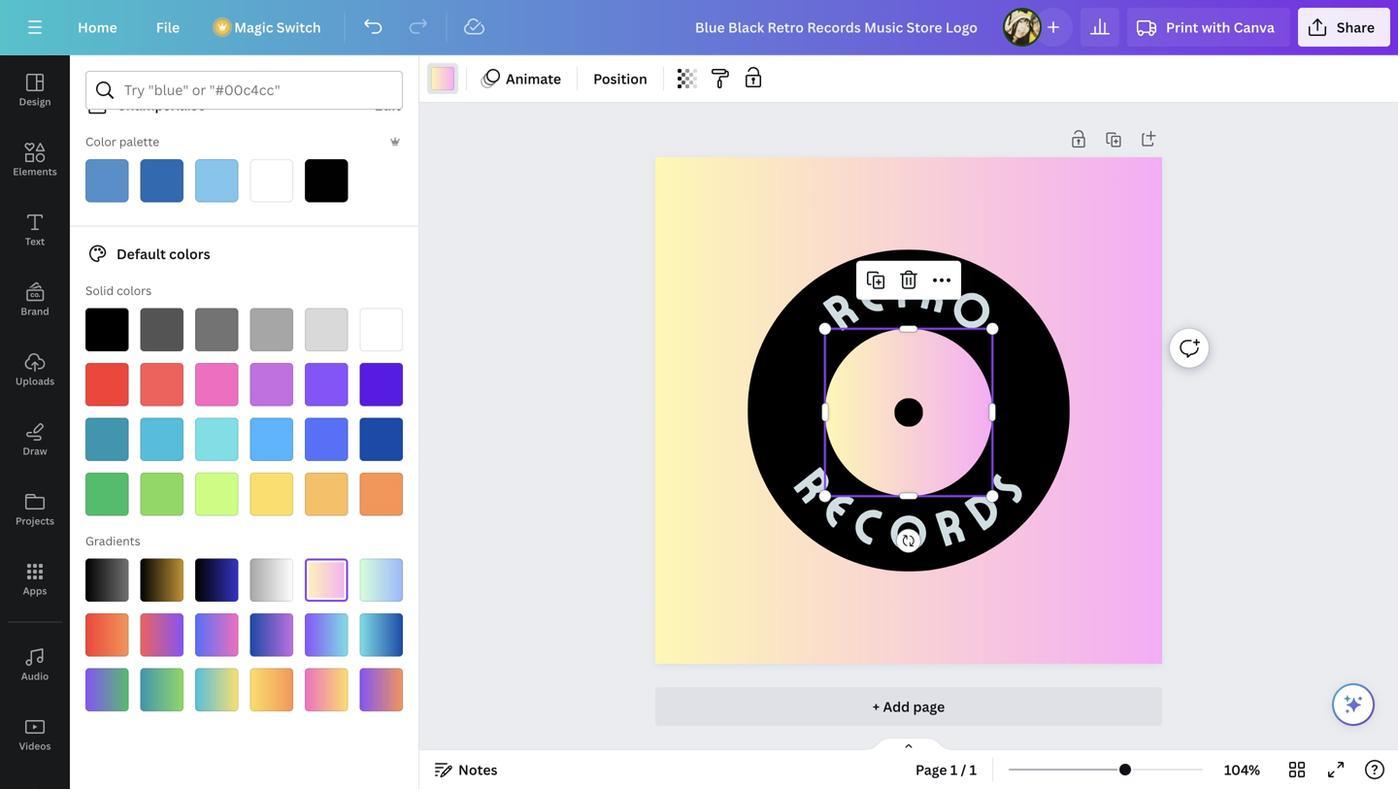 Task type: vqa. For each thing, say whether or not it's contained in the screenshot.
for
no



Task type: locate. For each thing, give the bounding box(es) containing it.
#166bb5 image
[[140, 159, 184, 203]]

gray #a6a6a6 image
[[250, 308, 293, 352]]

r for e
[[784, 456, 847, 512]]

linear gradient 90°: #000000, #c89116 image
[[140, 559, 184, 602], [140, 559, 184, 602]]

+ add page button
[[656, 688, 1163, 727]]

1 horizontal spatial colors
[[169, 245, 210, 263]]

elements button
[[0, 125, 70, 195]]

linear gradient 90°: #ff66c4, #ffde59 image
[[305, 669, 348, 712]]

default
[[117, 245, 166, 263]]

linear gradient 90°: #5de0e6, #004aad image
[[360, 614, 403, 657]]

0 vertical spatial colors
[[169, 245, 210, 263]]

purple #8c52ff image
[[305, 363, 348, 406]]

yellow #ffde59 image
[[250, 473, 293, 516]]

colors right 'default'
[[169, 245, 210, 263]]

royal blue #5271ff image
[[305, 418, 348, 461]]

0 horizontal spatial o
[[890, 501, 929, 561]]

0 horizontal spatial 1
[[951, 761, 958, 779]]

position
[[594, 69, 648, 88]]

uploads
[[15, 375, 55, 388]]

notes
[[458, 761, 498, 779]]

linear gradient 90°: #004aad, #cb6ce6 image
[[250, 614, 293, 657]]

o inside c o r
[[890, 501, 929, 561]]

linear gradient 90°: #0cc0df, #ffde59 image
[[195, 669, 238, 712], [195, 669, 238, 712]]

pink #ff66c4 image
[[195, 363, 238, 406]]

coral red #ff5757 image
[[140, 363, 184, 406]]

linear gradient 90°: #fff7ad, #ffa9f9 image
[[431, 67, 455, 90], [305, 559, 348, 602], [305, 559, 348, 602]]

1
[[951, 761, 958, 779], [970, 761, 977, 779]]

colors right solid
[[117, 283, 152, 299]]

page 1 / 1
[[916, 761, 977, 779]]

switch
[[277, 18, 321, 36]]

#75c6ef image
[[195, 159, 238, 203], [195, 159, 238, 203]]

linear gradient 90°: #8c52ff, #5ce1e6 image
[[305, 614, 348, 657], [305, 614, 348, 657]]

1 left /
[[951, 761, 958, 779]]

white #ffffff image
[[360, 308, 403, 352], [360, 308, 403, 352]]

linear gradient 90°: #fff7ad, #ffa9f9 image
[[431, 67, 455, 90]]

cobalt blue #004aad image
[[360, 418, 403, 461]]

#166bb5 image
[[140, 159, 184, 203]]

linear gradient 90°: #000000, #3533cd image
[[195, 559, 238, 602], [195, 559, 238, 602]]

home link
[[62, 8, 133, 47]]

print with canva
[[1167, 18, 1275, 36]]

1 horizontal spatial o
[[941, 274, 1006, 344]]

linear gradient 90°: #ffde59, #ff914d image
[[250, 669, 293, 712], [250, 669, 293, 712]]

design button
[[0, 55, 70, 125]]

2 1 from the left
[[970, 761, 977, 779]]

1 right /
[[970, 761, 977, 779]]

position button
[[586, 63, 655, 94]]

print with canva button
[[1128, 8, 1291, 47]]

grass green #7ed957 image
[[140, 473, 184, 516], [140, 473, 184, 516]]

main menu bar
[[0, 0, 1399, 55]]

notes button
[[427, 755, 506, 786]]

uploads button
[[0, 335, 70, 405]]

light blue #38b6ff image
[[250, 418, 293, 461]]

orange #ff914d image
[[360, 473, 403, 516]]

violet #5e17eb image
[[360, 363, 403, 406], [360, 363, 403, 406]]

104% button
[[1211, 755, 1274, 786]]

linear gradient 90°: #8c52ff, #00bf63 image
[[85, 669, 129, 712], [85, 669, 129, 712]]

edit button
[[373, 85, 403, 124]]

linear gradient 90°: #a6a6a6, #ffffff image
[[250, 559, 293, 602]]

magenta #cb6ce6 image
[[250, 363, 293, 406], [250, 363, 293, 406]]

o
[[941, 274, 1006, 344], [890, 501, 929, 561]]

1 vertical spatial o
[[890, 501, 929, 561]]

green #00bf63 image
[[85, 473, 129, 516], [85, 473, 129, 516]]

#010101 image
[[305, 159, 348, 203]]

c o r
[[847, 491, 971, 561]]

linear gradient 90°: #8c52ff, #ff914d image
[[360, 669, 403, 712], [360, 669, 403, 712]]

0 horizontal spatial colors
[[117, 283, 152, 299]]

share
[[1337, 18, 1375, 36]]

gray #a6a6a6 image
[[250, 308, 293, 352]]

linear gradient 90°: #5170ff, #ff66c4 image
[[195, 614, 238, 657]]

#4890cd image
[[85, 159, 129, 203], [85, 159, 129, 203]]

dark gray #545454 image
[[140, 308, 184, 352]]

linear gradient 90°: #ff3131, #ff914d image
[[85, 614, 129, 657]]

linear gradient 90°: #000000, #737373 image
[[85, 559, 129, 602], [85, 559, 129, 602]]

projects
[[16, 515, 54, 528]]

apps
[[23, 585, 47, 598]]

edit
[[375, 96, 401, 114]]

linear gradient 90°: #cdffd8, #94b9ff image
[[360, 559, 403, 602]]

yellow #ffde59 image
[[250, 473, 293, 516]]

linear gradient 90°: #ff5757, #8c52ff image
[[140, 614, 184, 657], [140, 614, 184, 657]]

bright red #ff3131 image
[[85, 363, 129, 406], [85, 363, 129, 406]]

aqua blue #0cc0df image
[[140, 418, 184, 461], [140, 418, 184, 461]]

linear gradient 90°: #0097b2, #7ed957 image
[[140, 669, 184, 712], [140, 669, 184, 712]]

coral red #ff5757 image
[[140, 363, 184, 406]]

orange #ff914d image
[[360, 473, 403, 516]]

linear gradient 90°: #5170ff, #ff66c4 image
[[195, 614, 238, 657]]

1 vertical spatial colors
[[117, 283, 152, 299]]

r
[[812, 278, 867, 341], [784, 456, 847, 512], [929, 493, 971, 557]]

#ffffff image
[[250, 159, 293, 203], [250, 159, 293, 203]]

solid
[[85, 283, 114, 299]]

elements
[[13, 165, 57, 178]]

text button
[[0, 195, 70, 265]]

linear gradient 90°: #cdffd8, #94b9ff image
[[360, 559, 403, 602]]

colors
[[169, 245, 210, 263], [117, 283, 152, 299]]

1 horizontal spatial 1
[[970, 761, 977, 779]]

side panel tab list
[[0, 55, 70, 790]]

dark turquoise #0097b2 image
[[85, 418, 129, 461], [85, 418, 129, 461]]

default colors
[[117, 245, 210, 263]]

1 1 from the left
[[951, 761, 958, 779]]



Task type: describe. For each thing, give the bounding box(es) containing it.
home
[[78, 18, 117, 36]]

royal blue #5271ff image
[[305, 418, 348, 461]]

color
[[85, 134, 116, 150]]

Design title text field
[[680, 8, 996, 47]]

lime #c1ff72 image
[[195, 473, 238, 516]]

page
[[913, 698, 945, 716]]

Try "blue" or "#00c4cc" search field
[[124, 72, 390, 109]]

color palette
[[85, 134, 159, 150]]

text
[[25, 235, 45, 248]]

e
[[813, 477, 866, 538]]

light gray #d9d9d9 image
[[305, 308, 348, 352]]

turquoise blue #5ce1e6 image
[[195, 418, 238, 461]]

design
[[19, 95, 51, 108]]

black #000000 image
[[85, 308, 129, 352]]

d
[[954, 476, 1012, 541]]

gray #737373 image
[[195, 308, 238, 352]]

projects button
[[0, 475, 70, 545]]

black #000000 image
[[85, 308, 129, 352]]

show pages image
[[863, 737, 956, 753]]

canva assistant image
[[1342, 694, 1366, 717]]

audio button
[[0, 630, 70, 700]]

dark gray #545454 image
[[140, 308, 184, 352]]

solid colors
[[85, 283, 152, 299]]

linear gradient 90°: #004aad, #cb6ce6 image
[[250, 614, 293, 657]]

linear gradient 90°: #a6a6a6, #ffffff image
[[250, 559, 293, 602]]

+ add page
[[873, 698, 945, 716]]

palette
[[119, 134, 159, 150]]

draw button
[[0, 405, 70, 475]]

r inside c o r
[[929, 493, 971, 557]]

magic switch
[[234, 18, 321, 36]]

apps button
[[0, 545, 70, 615]]

peach #ffbd59 image
[[305, 473, 348, 516]]

#010101 image
[[305, 159, 348, 203]]

linear gradient 90°: #5de0e6, #004aad image
[[360, 614, 403, 657]]

videos
[[19, 740, 51, 753]]

gray #737373 image
[[195, 308, 238, 352]]

share button
[[1299, 8, 1391, 47]]

animate button
[[475, 63, 569, 94]]

turquoise blue #5ce1e6 image
[[195, 418, 238, 461]]

colors for default colors
[[169, 245, 210, 263]]

lime #c1ff72 image
[[195, 473, 238, 516]]

r for o
[[812, 278, 867, 341]]

canva
[[1234, 18, 1275, 36]]

linear gradient 90°: #ff66c4, #ffde59 image
[[305, 669, 348, 712]]

audio
[[21, 670, 49, 683]]

videos button
[[0, 700, 70, 770]]

magic
[[234, 18, 273, 36]]

linear gradient 90°: #ff3131, #ff914d image
[[85, 614, 129, 657]]

brand button
[[0, 265, 70, 335]]

c
[[847, 491, 891, 556]]

colors for solid colors
[[117, 283, 152, 299]]

104%
[[1225, 761, 1261, 779]]

peach #ffbd59 image
[[305, 473, 348, 516]]

draw
[[23, 445, 47, 458]]

add
[[883, 698, 910, 716]]

champsraise
[[117, 96, 206, 114]]

with
[[1202, 18, 1231, 36]]

print
[[1167, 18, 1199, 36]]

page
[[916, 761, 948, 779]]

light blue #38b6ff image
[[250, 418, 293, 461]]

cobalt blue #004aad image
[[360, 418, 403, 461]]

purple #8c52ff image
[[305, 363, 348, 406]]

+
[[873, 698, 880, 716]]

light gray #d9d9d9 image
[[305, 308, 348, 352]]

gradients
[[85, 533, 140, 549]]

file button
[[141, 8, 195, 47]]

champsraise button
[[78, 93, 221, 117]]

magic switch button
[[203, 8, 337, 47]]

file
[[156, 18, 180, 36]]

brand
[[21, 305, 49, 318]]

s
[[979, 461, 1035, 512]]

animate
[[506, 69, 562, 88]]

/
[[961, 761, 967, 779]]

0 vertical spatial o
[[941, 274, 1006, 344]]

pink #ff66c4 image
[[195, 363, 238, 406]]



